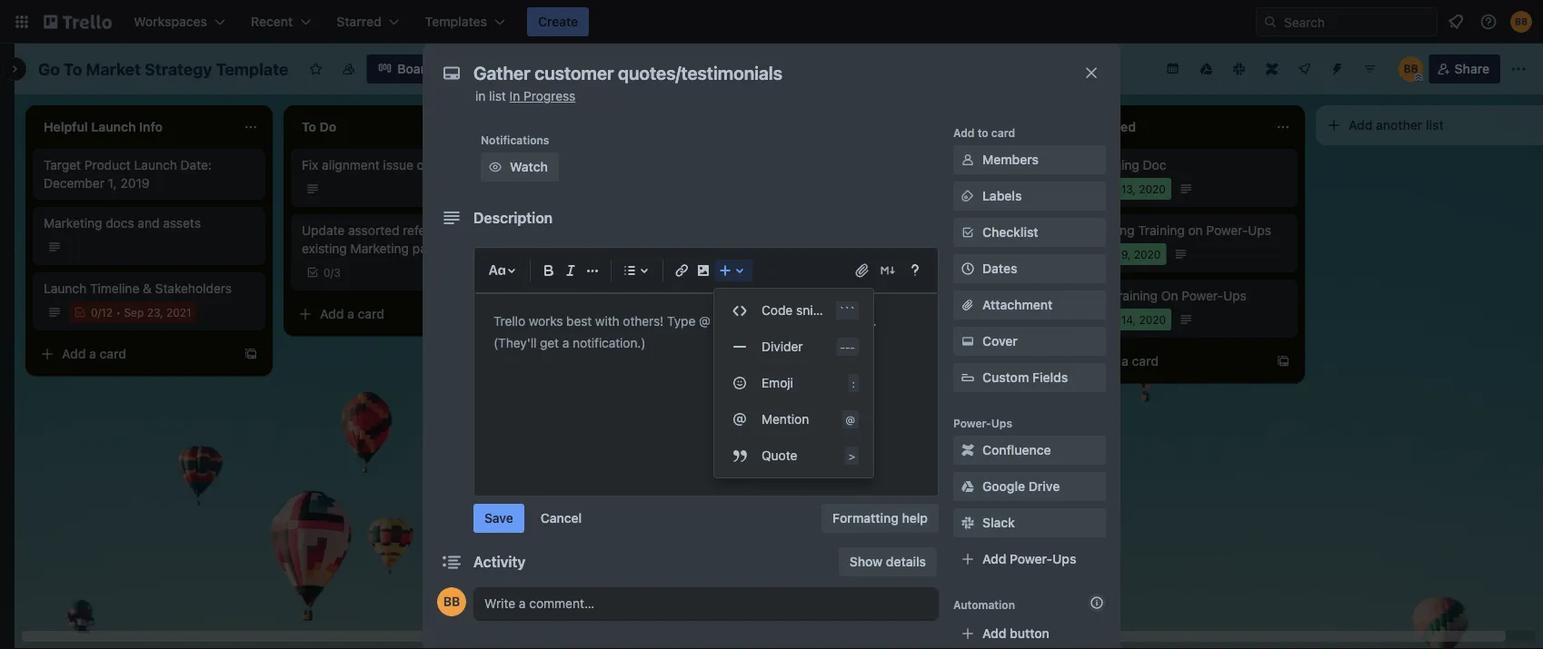 Task type: vqa. For each thing, say whether or not it's contained in the screenshot.


Task type: locate. For each thing, give the bounding box(es) containing it.
go to market strategy template
[[38, 59, 288, 79]]

2020 down in-app announcement on the top right of the page
[[877, 314, 904, 326]]

1 vertical spatial 0
[[91, 306, 98, 319]]

0 vertical spatial jul
[[840, 248, 855, 261]]

add a card down "14,"
[[1094, 354, 1159, 369]]

existing
[[302, 241, 347, 256]]

search image
[[1263, 15, 1278, 29]]

menu containing code snippet
[[714, 293, 873, 474]]

1 horizontal spatial /
[[330, 266, 334, 279]]

2020 inside "jul 19, 2020" 'option'
[[876, 248, 903, 261]]

target product launch date: december 1, 2019
[[44, 158, 212, 191]]

launch up 2019
[[134, 158, 177, 173]]

2 nov from the top
[[1098, 248, 1118, 261]]

messaging doc link
[[1076, 156, 1287, 174]]

nov left 13, on the right of page
[[1098, 183, 1118, 195]]

mention image
[[729, 409, 751, 431]]

gather customer quotes/testimonials link
[[560, 156, 771, 193]]

show details link
[[839, 548, 937, 577]]

blog post - announcement
[[818, 223, 975, 238]]

attach and insert link image
[[853, 262, 872, 280]]

1 nov from the top
[[1098, 183, 1118, 195]]

1 horizontal spatial marketing
[[350, 241, 409, 256]]

add a card button down details in the right bottom of the page
[[807, 588, 1011, 617]]

0 vertical spatial bob builder (bobbuilder40) image
[[1398, 56, 1424, 82]]

marketing up 'nov 9, 2020' checkbox
[[1076, 223, 1135, 238]]

0 horizontal spatial launch
[[44, 281, 87, 296]]

0 vertical spatial announcement
[[886, 223, 975, 238]]

on inside update assorted references on existing marketing pages
[[469, 223, 483, 238]]

save
[[484, 511, 513, 526]]

messaging
[[1076, 158, 1140, 173]]

list right 'another'
[[1426, 118, 1444, 133]]

details
[[886, 555, 926, 570]]

2020 inside 'nov 9, 2020' checkbox
[[1134, 248, 1161, 261]]

power- up confluence
[[953, 417, 991, 430]]

in list in progress
[[475, 89, 576, 104]]

sm image inside checklist link
[[959, 224, 977, 242]]

references
[[403, 223, 465, 238]]

0 vertical spatial /
[[330, 266, 334, 279]]

nov
[[1098, 183, 1118, 195], [1098, 248, 1118, 261], [1098, 314, 1118, 326]]

doc
[[1143, 158, 1166, 173]]

sm image
[[959, 151, 977, 169], [486, 158, 504, 176], [959, 224, 977, 242], [959, 333, 977, 351], [959, 514, 977, 533]]

announcement
[[886, 223, 975, 238], [861, 289, 950, 304]]

a down 0 / 12 • sep 23, 2021
[[89, 347, 96, 362]]

a down nov 14, 2020 option
[[1122, 354, 1129, 369]]

show menu image
[[1510, 60, 1528, 78]]

announcement down open help dialog image
[[861, 289, 950, 304]]

sm image left watch
[[486, 158, 504, 176]]

0 horizontal spatial list
[[489, 89, 506, 104]]

card down update assorted references on existing marketing pages
[[358, 307, 384, 322]]

add power-ups
[[982, 552, 1076, 567]]

nov inside checkbox
[[1098, 248, 1118, 261]]

None text field
[[464, 56, 1064, 89]]

divider
[[762, 339, 803, 354]]

add button button
[[953, 620, 1106, 649]]

sm image down add to card
[[959, 151, 977, 169]]

add a card button down 3
[[291, 300, 494, 329]]

messaging doc
[[1076, 158, 1166, 173]]

1 vertical spatial nov
[[1098, 248, 1118, 261]]

sm image inside watch button
[[486, 158, 504, 176]]

mention
[[762, 412, 809, 427]]

0 horizontal spatial on
[[417, 158, 431, 173]]

drive
[[1029, 479, 1060, 494]]

a
[[347, 307, 354, 322], [89, 347, 96, 362], [1122, 354, 1129, 369], [863, 595, 871, 610]]

menu inside editor toolbar "toolbar"
[[714, 293, 873, 474]]

0 vertical spatial training
[[1138, 223, 1185, 238]]

1 jul from the top
[[840, 248, 855, 261]]

jul for post
[[840, 248, 855, 261]]

menu
[[714, 293, 873, 474]]

nov inside checkbox
[[1098, 183, 1118, 195]]

nov inside option
[[1098, 314, 1118, 326]]

help
[[902, 511, 928, 526]]

checklist
[[982, 225, 1038, 240]]

1 vertical spatial announcement
[[861, 289, 950, 304]]

1 horizontal spatial 23,
[[858, 314, 874, 326]]

0 vertical spatial sm image
[[959, 187, 977, 205]]

1 horizontal spatial 0
[[324, 266, 330, 279]]

card down "nov 14, 2020"
[[1132, 354, 1159, 369]]

template
[[216, 59, 288, 79]]

2 jul from the top
[[840, 314, 855, 326]]

2 vertical spatial nov
[[1098, 314, 1118, 326]]

2020 for marketing
[[1134, 248, 1161, 261]]

workspace visible image
[[341, 62, 356, 76]]

formatting
[[833, 511, 899, 526]]

sales
[[1076, 289, 1108, 304]]

create from template… image for sales training on power-ups
[[1276, 354, 1291, 369]]

jul 23, 2020
[[840, 314, 904, 326]]

add a card for training
[[1094, 354, 1159, 369]]

a down update assorted references on existing marketing pages
[[347, 307, 354, 322]]

add a card down 12
[[62, 347, 126, 362]]

1 horizontal spatial launch
[[134, 158, 177, 173]]

attachment button
[[953, 291, 1106, 320]]

training for sales
[[1111, 289, 1158, 304]]

power-ups
[[953, 417, 1012, 430]]

card down •
[[100, 347, 126, 362]]

on right the issue
[[417, 158, 431, 173]]

marketing down december
[[44, 216, 102, 231]]

marketing for marketing docs and assets
[[44, 216, 102, 231]]

sm image left google
[[959, 478, 977, 496]]

2020 right 13, on the right of page
[[1139, 183, 1166, 195]]

power-
[[1206, 223, 1248, 238], [1182, 289, 1223, 304], [953, 417, 991, 430], [1010, 552, 1053, 567]]

sm image left checklist
[[959, 224, 977, 242]]

cancel button
[[530, 504, 593, 533]]

sm image for watch
[[486, 158, 504, 176]]

nov for sales
[[1098, 314, 1118, 326]]

editor toolbar toolbar
[[483, 256, 930, 478]]

nov left 9, at the right of the page
[[1098, 248, 1118, 261]]

1 horizontal spatial list
[[1426, 118, 1444, 133]]

checklist link
[[953, 218, 1106, 247]]

0 horizontal spatial create from template… image
[[244, 347, 258, 362]]

docs
[[106, 216, 134, 231]]

0 for 0 / 3
[[324, 266, 330, 279]]

1 horizontal spatial create from template… image
[[1276, 354, 1291, 369]]

/ left •
[[98, 306, 101, 319]]

power- right 'on'
[[1182, 289, 1223, 304]]

list right in
[[489, 89, 506, 104]]

:
[[852, 377, 855, 390]]

marketing down assorted
[[350, 241, 409, 256]]

create
[[538, 14, 578, 29]]

sm image left labels
[[959, 187, 977, 205]]

0 vertical spatial 0
[[324, 266, 330, 279]]

1 vertical spatial /
[[98, 306, 101, 319]]

1 vertical spatial sm image
[[959, 442, 977, 460]]

23, right sep
[[147, 306, 163, 319]]

sm image inside 'labels' link
[[959, 187, 977, 205]]

/pricing
[[435, 158, 479, 173]]

0 horizontal spatial 0
[[91, 306, 98, 319]]

1 sm image from the top
[[959, 187, 977, 205]]

share button
[[1429, 55, 1500, 84]]

add power-ups link
[[953, 545, 1106, 574]]

1,
[[108, 176, 117, 191]]

blog post - announcement link
[[818, 222, 1022, 240]]

3
[[334, 266, 341, 279]]

jul down app
[[840, 314, 855, 326]]

Nov 9, 2020 checkbox
[[1076, 244, 1166, 265]]

2020 right "14,"
[[1139, 314, 1166, 326]]

training up "nov 14, 2020"
[[1111, 289, 1158, 304]]

2020 inside nov 14, 2020 option
[[1139, 314, 1166, 326]]

on down messaging doc link
[[1188, 223, 1203, 238]]

2 sm image from the top
[[959, 442, 977, 460]]

dates
[[982, 261, 1017, 276]]

on
[[417, 158, 431, 173], [469, 223, 483, 238], [1188, 223, 1203, 238]]

sm image left cover
[[959, 333, 977, 351]]

ups
[[1248, 223, 1271, 238], [1223, 289, 1247, 304], [991, 417, 1012, 430], [1053, 552, 1076, 567]]

stakeholders
[[155, 281, 232, 296]]

marketing
[[44, 216, 102, 231], [1076, 223, 1135, 238], [350, 241, 409, 256]]

1 vertical spatial launch
[[44, 281, 87, 296]]

google
[[982, 479, 1025, 494]]

jul 19, 2020
[[840, 248, 903, 261]]

2020 right 9, at the right of the page
[[1134, 248, 1161, 261]]

23,
[[147, 306, 163, 319], [858, 314, 874, 326]]

2020 inside jul 23, 2020 option
[[877, 314, 904, 326]]

progress
[[524, 89, 576, 104]]

emoji image
[[729, 373, 751, 394]]

0
[[324, 266, 330, 279], [91, 306, 98, 319]]

notifications
[[481, 134, 549, 146]]

button
[[1010, 627, 1050, 642]]

sm image left slack
[[959, 514, 977, 533]]

2020 up view markdown image
[[876, 248, 903, 261]]

add a card down 3
[[320, 307, 384, 322]]

timeline
[[90, 281, 139, 296]]

training for marketing
[[1138, 223, 1185, 238]]

training up nov 9, 2020
[[1138, 223, 1185, 238]]

calendar power-up image
[[1166, 61, 1180, 75]]

open help dialog image
[[904, 260, 926, 282]]

on for issue
[[417, 158, 431, 173]]

1 horizontal spatial bob builder (bobbuilder40) image
[[1398, 56, 1424, 82]]

2 horizontal spatial on
[[1188, 223, 1203, 238]]

sm image
[[959, 187, 977, 205], [959, 442, 977, 460], [959, 478, 977, 496]]

bob builder (bobbuilder40) image
[[1398, 56, 1424, 82], [437, 588, 466, 617]]

0 left 12
[[91, 306, 98, 319]]

card for marketing docs and assets
[[100, 347, 126, 362]]

0 vertical spatial nov
[[1098, 183, 1118, 195]]

1 vertical spatial jul
[[840, 314, 855, 326]]

in-app announcement
[[818, 289, 950, 304]]

3 sm image from the top
[[959, 478, 977, 496]]

/ down existing
[[330, 266, 334, 279]]

Nov 13, 2020 checkbox
[[1076, 178, 1171, 200]]

sm image down power-ups
[[959, 442, 977, 460]]

1 vertical spatial list
[[1426, 118, 1444, 133]]

create from template… image
[[244, 347, 258, 362], [1276, 354, 1291, 369]]

Jul 23, 2020 checkbox
[[818, 309, 910, 331]]

nov 9, 2020
[[1098, 248, 1161, 261]]

1 vertical spatial training
[[1111, 289, 1158, 304]]

bob builder (bobbuilder40) image
[[1510, 11, 1532, 33]]

jul
[[840, 248, 855, 261], [840, 314, 855, 326]]

sm image inside the members link
[[959, 151, 977, 169]]

2020 for messaging
[[1139, 183, 1166, 195]]

0 left 3
[[324, 266, 330, 279]]

jul inside 'option'
[[840, 248, 855, 261]]

nov left "14,"
[[1098, 314, 1118, 326]]

snippet
[[796, 303, 840, 318]]

3 nov from the top
[[1098, 314, 1118, 326]]

google drive
[[982, 479, 1060, 494]]

23, right ```
[[858, 314, 874, 326]]

0 horizontal spatial marketing
[[44, 216, 102, 231]]

switch to… image
[[13, 13, 31, 31]]

add a card
[[320, 307, 384, 322], [62, 347, 126, 362], [1094, 354, 1159, 369], [836, 595, 901, 610]]

sm image inside cover link
[[959, 333, 977, 351]]

and
[[138, 216, 159, 231]]

marketing for marketing training on power-ups
[[1076, 223, 1135, 238]]

add a card for docs
[[62, 347, 126, 362]]

more formatting image
[[582, 260, 603, 282]]

launch left timeline
[[44, 281, 87, 296]]

add a card button down "nov 14, 2020"
[[1065, 347, 1269, 376]]

0 vertical spatial launch
[[134, 158, 177, 173]]

1 horizontal spatial on
[[469, 223, 483, 238]]

Write a comment text field
[[473, 588, 939, 621]]

2020 inside nov 13, 2020 checkbox
[[1139, 183, 1166, 195]]

jul left 19,
[[840, 248, 855, 261]]

on right the references at left top
[[469, 223, 483, 238]]

sep
[[124, 306, 144, 319]]

training
[[1138, 223, 1185, 238], [1111, 289, 1158, 304]]

add a card button down sep
[[33, 340, 236, 369]]

1 vertical spatial bob builder (bobbuilder40) image
[[437, 588, 466, 617]]

code snippet image
[[729, 300, 751, 322]]

update assorted references on existing marketing pages link
[[302, 222, 513, 258]]

watch
[[510, 159, 548, 174]]

announcement up open help dialog image
[[886, 223, 975, 238]]

jul inside option
[[840, 314, 855, 326]]

2 horizontal spatial marketing
[[1076, 223, 1135, 238]]

a for training
[[1122, 354, 1129, 369]]

create from template… image
[[502, 307, 516, 322]]

nov for marketing
[[1098, 248, 1118, 261]]

card down show details link at right bottom
[[874, 595, 901, 610]]

power- down slack
[[1010, 552, 1053, 567]]

on
[[1161, 289, 1178, 304]]

0 horizontal spatial /
[[98, 306, 101, 319]]

2 vertical spatial sm image
[[959, 478, 977, 496]]



Task type: describe. For each thing, give the bounding box(es) containing it.
update assorted references on existing marketing pages
[[302, 223, 483, 256]]

dates button
[[953, 254, 1106, 284]]

12
[[101, 306, 113, 319]]

code
[[762, 303, 793, 318]]

launch timeline & stakeholders
[[44, 281, 232, 296]]

to
[[64, 59, 82, 79]]

assets
[[163, 216, 201, 231]]

labels link
[[953, 182, 1106, 211]]

card for marketing training on power-ups
[[1132, 354, 1159, 369]]

bold ⌘b image
[[538, 260, 560, 282]]

image image
[[693, 260, 714, 282]]

another
[[1376, 118, 1423, 133]]

create from template… image for launch timeline & stakeholders
[[244, 347, 258, 362]]

formatting help
[[833, 511, 928, 526]]

update
[[302, 223, 345, 238]]

fields
[[1032, 370, 1068, 385]]

date:
[[181, 158, 212, 173]]

share
[[1455, 61, 1490, 76]]

Board name text field
[[29, 55, 298, 84]]

sm image for members
[[959, 151, 977, 169]]

assorted
[[348, 223, 399, 238]]

gather customer quotes/testimonials
[[560, 158, 674, 191]]

text styles image
[[486, 260, 508, 282]]

marketing docs and assets
[[44, 216, 201, 231]]

cover
[[982, 334, 1018, 349]]

14,
[[1121, 314, 1136, 326]]

2020 for sales
[[1139, 314, 1166, 326]]

0 / 12 • sep 23, 2021
[[91, 306, 191, 319]]

members
[[982, 152, 1039, 167]]

2020 for in-
[[877, 314, 904, 326]]

italic ⌘i image
[[560, 260, 582, 282]]

power- down messaging doc link
[[1206, 223, 1248, 238]]

add to card
[[953, 126, 1015, 139]]

star or unstar board image
[[308, 62, 323, 76]]

/ for 3
[[330, 266, 334, 279]]

0 for 0 / 12 • sep 23, 2021
[[91, 306, 98, 319]]

customize views image
[[453, 60, 471, 78]]

app
[[834, 289, 858, 304]]

0 notifications image
[[1445, 11, 1467, 33]]

marketing training on power-ups link
[[1076, 222, 1287, 240]]

custom
[[982, 370, 1029, 385]]

---
[[840, 341, 855, 354]]

2021
[[166, 306, 191, 319]]

go
[[38, 59, 60, 79]]

watch button
[[481, 153, 559, 182]]

sales training on power-ups
[[1076, 289, 1247, 304]]

>
[[849, 450, 855, 463]]

card for update assorted references on existing marketing pages
[[358, 307, 384, 322]]

sm image for cover
[[959, 333, 977, 351]]

primary element
[[0, 0, 1543, 44]]

alignment
[[322, 158, 380, 173]]

Search field
[[1278, 8, 1437, 35]]

launch timeline & stakeholders link
[[44, 280, 254, 298]]

blog
[[818, 223, 844, 238]]

```
[[839, 304, 855, 317]]

in
[[475, 89, 486, 104]]

members link
[[953, 145, 1106, 174]]

market
[[86, 59, 141, 79]]

pages
[[412, 241, 448, 256]]

sm image for confluence
[[959, 442, 977, 460]]

labels
[[982, 189, 1022, 204]]

open information menu image
[[1480, 13, 1498, 31]]

divider image
[[729, 336, 751, 358]]

post
[[848, 223, 874, 238]]

cover link
[[953, 327, 1106, 356]]

jul for app
[[840, 314, 855, 326]]

sm image for slack
[[959, 514, 977, 533]]

board link
[[367, 55, 444, 84]]

confluence
[[982, 443, 1051, 458]]

add a card down show on the bottom right of page
[[836, 595, 901, 610]]

view markdown image
[[879, 262, 897, 280]]

23, inside jul 23, 2020 option
[[858, 314, 874, 326]]

gather
[[560, 158, 600, 173]]

quote image
[[729, 445, 751, 467]]

Jul 19, 2020 checkbox
[[818, 244, 908, 265]]

marketing training on power-ups
[[1076, 223, 1271, 238]]

2020 for blog
[[876, 248, 903, 261]]

marketing inside update assorted references on existing marketing pages
[[350, 241, 409, 256]]

card right to
[[991, 126, 1015, 139]]

board
[[398, 61, 433, 76]]

list inside button
[[1426, 118, 1444, 133]]

Nov 14, 2020 checkbox
[[1076, 309, 1172, 331]]

0 vertical spatial list
[[489, 89, 506, 104]]

9,
[[1121, 248, 1131, 261]]

&
[[143, 281, 152, 296]]

19,
[[858, 248, 873, 261]]

0 horizontal spatial bob builder (bobbuilder40) image
[[437, 588, 466, 617]]

/ for 12
[[98, 306, 101, 319]]

in
[[510, 89, 520, 104]]

•
[[116, 306, 121, 319]]

nov 13, 2020
[[1098, 183, 1166, 195]]

sm image for labels
[[959, 187, 977, 205]]

sm image for google drive
[[959, 478, 977, 496]]

quote
[[762, 449, 797, 463]]

0 / 3
[[324, 266, 341, 279]]

strategy
[[145, 59, 212, 79]]

sales training on power-ups link
[[1076, 287, 1287, 305]]

add a card button for docs
[[33, 340, 236, 369]]

custom fields
[[982, 370, 1068, 385]]

show
[[850, 555, 883, 570]]

announcement inside blog post - announcement link
[[886, 223, 975, 238]]

a for assorted
[[347, 307, 354, 322]]

show details
[[850, 555, 926, 570]]

lists image
[[619, 260, 641, 282]]

add a card for assorted
[[320, 307, 384, 322]]

a down show on the bottom right of page
[[863, 595, 871, 610]]

Main content area, start typing to enter text. text field
[[493, 311, 919, 354]]

on for references
[[469, 223, 483, 238]]

target
[[44, 158, 81, 173]]

power ups image
[[1298, 62, 1312, 76]]

add another list
[[1349, 118, 1444, 133]]

link image
[[671, 260, 693, 282]]

0 horizontal spatial 23,
[[147, 306, 163, 319]]

in-app announcement link
[[818, 287, 1022, 305]]

marketing docs and assets link
[[44, 214, 254, 233]]

add a card button for training
[[1065, 347, 1269, 376]]

sm image for checklist
[[959, 224, 977, 242]]

product
[[84, 158, 131, 173]]

formatting help link
[[822, 504, 939, 533]]

add a card button for assorted
[[291, 300, 494, 329]]

target product launch date: december 1, 2019 link
[[44, 156, 254, 193]]

add button
[[982, 627, 1050, 642]]

announcement inside in-app announcement link
[[861, 289, 950, 304]]

a for docs
[[89, 347, 96, 362]]

launch inside target product launch date: december 1, 2019
[[134, 158, 177, 173]]

cancel
[[541, 511, 582, 526]]

@
[[845, 414, 855, 426]]

nov for messaging
[[1098, 183, 1118, 195]]

code snippet ```
[[762, 303, 855, 318]]

quotes/testimonials
[[560, 176, 674, 191]]

create button
[[527, 7, 589, 36]]



